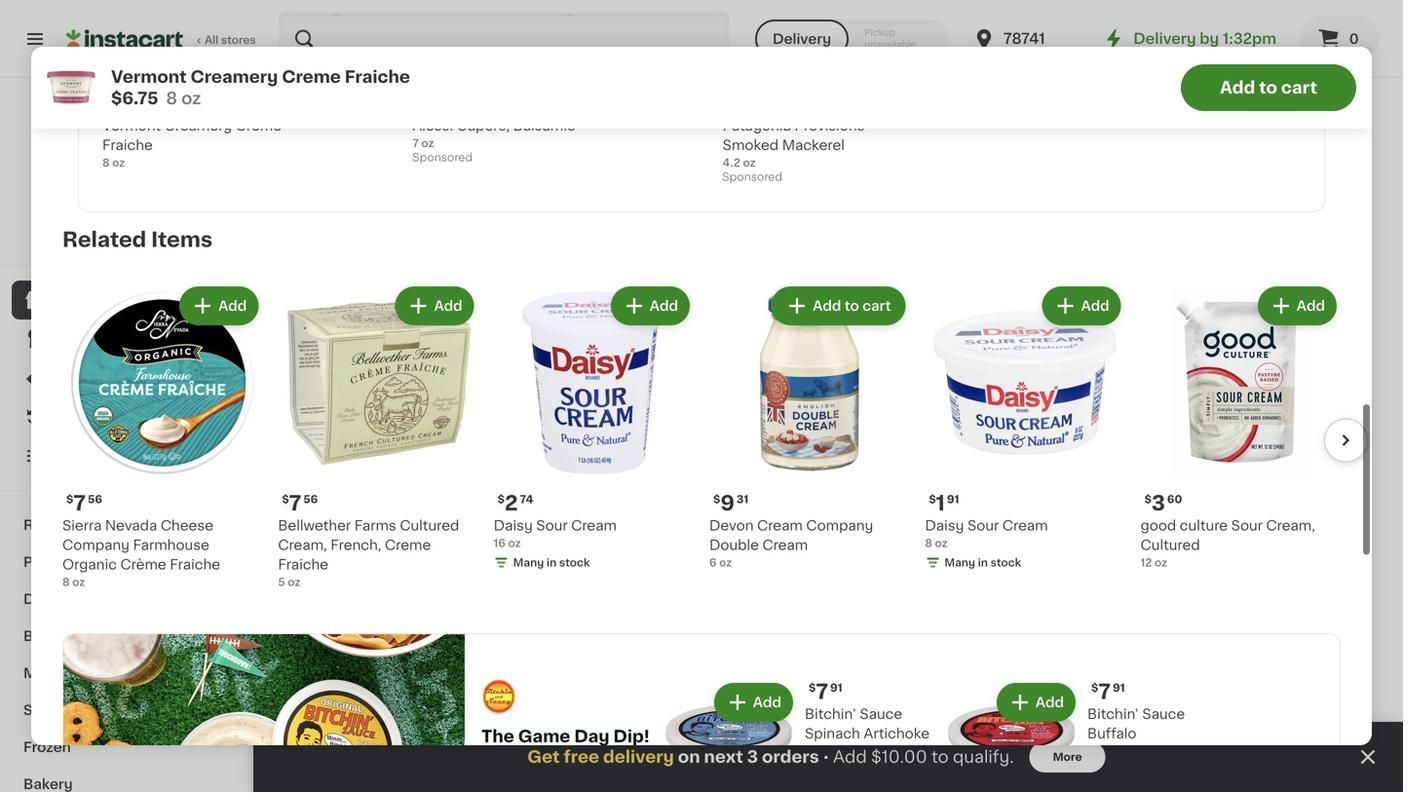Task type: describe. For each thing, give the bounding box(es) containing it.
product group containing edmond fallot stone jar old fashioned grain mustard
[[655, 0, 821, 236]]

patagonia provisions smoked mackerel 4.2 oz
[[723, 119, 865, 168]]

daisy sour cream 16 oz
[[494, 519, 617, 549]]

$6.98 element
[[1199, 152, 1365, 177]]

prime shrimp new orleans style bbq, shrimp & sauce
[[836, 180, 966, 233]]

& inside prime shrimp new orleans style bbq, shrimp & sauce
[[888, 219, 899, 233]]

stock for 2
[[559, 558, 590, 568]]

snacks & candy link
[[12, 692, 237, 729]]

14
[[501, 545, 513, 556]]

hoboken
[[292, 180, 355, 194]]

buy it again
[[55, 410, 137, 424]]

service type group
[[755, 19, 949, 58]]

bellwether
[[278, 519, 351, 533]]

7 inside alessi capers, balsamic 7 oz
[[413, 138, 419, 149]]

0
[[1350, 32, 1359, 46]]

4.2
[[723, 158, 741, 168]]

all
[[1091, 31, 1111, 48]]

oz inside vermont creamery creme fraiche $6.75 8 oz
[[181, 90, 201, 107]]

product group containing alessi capers, balsamic
[[413, 0, 605, 169]]

delivery for delivery
[[773, 32, 832, 46]]

bitchin' sauce buffalo 7 oz
[[1088, 708, 1185, 757]]

sponsored badge image for 7
[[413, 153, 472, 164]]

add inside add all 3 items button
[[1052, 31, 1087, 48]]

recipes
[[23, 519, 81, 532]]

qualify.
[[953, 749, 1014, 766]]

instacart logo image
[[66, 27, 183, 51]]

orleans
[[836, 200, 890, 214]]

nevada
[[105, 519, 157, 533]]

old inside edmond fallot stone jar old fashioned grain mustard
[[680, 200, 705, 214]]

central for central market chicken salad
[[292, 570, 343, 584]]

buffalo
[[1088, 727, 1137, 741]]

add all 3 items button
[[960, 13, 1264, 66]]

organic inside the sierra nevada cheese company farmhouse organic crème fraiche 8 oz
[[62, 558, 117, 572]]

item carousel region containing 7
[[35, 275, 1369, 626]]

candy
[[92, 704, 139, 717]]

and
[[1243, 200, 1269, 214]]

mustard
[[655, 219, 712, 233]]

product group containing 8
[[474, 369, 639, 606]]

okra
[[604, 200, 636, 214]]

12 inside good culture sour cream, cultured 12 oz
[[1141, 558, 1153, 568]]

91 for bitchin' sauce spinach artichoke
[[831, 683, 843, 694]]

add to cart button inside the product group
[[771, 289, 904, 324]]

dip!
[[614, 729, 650, 745]]

deli-
[[1072, 200, 1105, 214]]

view pricing policy link
[[66, 214, 182, 230]]

more
[[1053, 752, 1083, 763]]

vermont creamery creme fraiche $6.75 8 oz
[[111, 69, 410, 107]]

0 vertical spatial organic
[[1201, 133, 1245, 144]]

fashioned
[[708, 200, 779, 214]]

organic vegan
[[1201, 133, 1288, 144]]

$ inside '$ 1 91'
[[929, 494, 936, 505]]

all stores link
[[66, 12, 257, 66]]

related items
[[62, 230, 213, 250]]

style inside prime shrimp new orleans style bbq, shrimp & sauce
[[893, 200, 928, 214]]

8 inside vermont creamery creme fraiche $6.75 8 oz
[[166, 90, 177, 107]]

oz inside the sierra nevada cheese company farmhouse organic crème fraiche 8 oz
[[72, 577, 85, 588]]

product group containing 2
[[494, 283, 694, 575]]

$ 1 91
[[929, 493, 960, 514]]

cheese
[[161, 519, 213, 533]]

bakery
[[23, 778, 73, 792]]

$10.00
[[871, 749, 928, 766]]

view for ready meals
[[1160, 311, 1194, 325]]

product group containing patagonia provisions smoked mackerel
[[723, 0, 915, 188]]

oz inside patagonia provisions smoked mackerel 4.2 oz
[[743, 158, 756, 168]]

devon cream company double cream 6 oz
[[710, 519, 874, 568]]

0 horizontal spatial 12
[[303, 544, 326, 565]]

bitchin' sauce logo image
[[482, 680, 517, 715]]

cultured inside good culture sour cream, cultured 12 oz
[[1141, 539, 1201, 552]]

fraiche inside the sierra nevada cheese company farmhouse organic crème fraiche 8 oz
[[170, 558, 220, 572]]

74
[[520, 494, 534, 505]]

bitchin' sauce game day dip image
[[63, 635, 465, 792]]

oz inside bitchin' sauce spinach artichoke 7 oz
[[814, 746, 827, 757]]

central market logo image
[[81, 101, 167, 187]]

$ inside '$ 12 80'
[[296, 545, 303, 556]]

stores
[[221, 35, 256, 45]]

fraiche inside vermont creamery creme fraiche $6.75 8 oz
[[345, 69, 410, 85]]

16
[[494, 538, 506, 549]]

orders
[[762, 749, 819, 766]]

1:32pm
[[1223, 32, 1277, 46]]

$ for oz
[[1092, 683, 1099, 694]]

creme for vermont creamery creme fraiche 8 oz
[[236, 119, 282, 133]]

vermont creamery creme fraiche 8 oz
[[102, 119, 282, 168]]

recipes link
[[12, 507, 237, 544]]

get
[[528, 749, 560, 766]]

spinach
[[805, 727, 861, 741]]

bbq,
[[932, 200, 966, 214]]

0 vertical spatial shrimp
[[879, 180, 928, 194]]

daisy for 2
[[494, 519, 533, 533]]

good
[[1141, 519, 1177, 533]]

basil
[[359, 200, 392, 214]]

many for 1
[[945, 558, 976, 568]]

•
[[823, 749, 830, 765]]

product group containing prime shrimp new orleans style bbq, shrimp & sauce
[[836, 0, 1002, 269]]

7 up "sierra" on the bottom left
[[73, 493, 86, 514]]

old montgomery mercantile pickled okra
[[474, 180, 636, 214]]

satisfaction
[[82, 236, 147, 247]]

2
[[505, 493, 518, 514]]

beverages
[[23, 630, 98, 643]]

deals
[[55, 371, 95, 385]]

snacks & candy
[[23, 704, 139, 717]]

0 vertical spatial to
[[1260, 79, 1278, 96]]

$ 7 56 for bellwether
[[282, 493, 318, 514]]

8 inside the sierra nevada cheese company farmhouse organic crème fraiche 8 oz
[[62, 577, 70, 588]]

oz inside vermont creamery creme fraiche 8 oz
[[112, 158, 125, 168]]

bitchin' for bitchin' sauce buffalo
[[1088, 708, 1139, 721]]

cream inside daisy sour cream 8 oz
[[1003, 519, 1048, 533]]

mercantile
[[474, 200, 546, 214]]

double
[[710, 539, 759, 552]]

many in stock for 2
[[513, 558, 590, 568]]

product group containing 9
[[710, 283, 910, 571]]

2 vegan from the left
[[1253, 133, 1288, 144]]

patagonia
[[723, 119, 791, 133]]

add all 3 items
[[1052, 31, 1179, 48]]

more for ready meals
[[1197, 311, 1234, 325]]

beverages link
[[12, 618, 237, 655]]

seafood
[[78, 667, 136, 680]]

hoboken farms marinara, basil
[[292, 180, 400, 214]]

bread
[[1199, 200, 1239, 214]]

buy
[[55, 410, 82, 424]]

100%
[[50, 236, 79, 247]]

8 left 14
[[485, 544, 499, 565]]

edmond
[[655, 180, 713, 194]]

bitchin' sauce spinach artichoke 7 oz
[[805, 708, 930, 757]]

$ 3 60
[[1145, 493, 1183, 514]]

sponsored badge image for mackerel
[[723, 172, 782, 183]]

to inside treatment tracker modal dialog
[[932, 749, 949, 766]]

cart inside the product group
[[862, 299, 890, 313]]

product group containing woodstock organic bread and butter pickles
[[1199, 0, 1365, 252]]

central for central market
[[72, 194, 124, 208]]

it
[[86, 410, 95, 424]]

cream inside daisy sour cream 16 oz
[[571, 519, 617, 533]]

1 vertical spatial shrimp
[[836, 219, 885, 233]]

dairy & eggs
[[23, 593, 114, 606]]

items
[[1130, 31, 1179, 48]]

farmhouse
[[133, 539, 209, 552]]

0 vertical spatial add to cart
[[1220, 79, 1318, 96]]

treatment tracker modal dialog
[[253, 722, 1404, 792]]

salad
[[292, 590, 330, 603]]

$ 7 56 for sierra
[[66, 493, 102, 514]]

product group containing 12
[[292, 369, 458, 606]]

fraiche inside bellwether farms cultured cream, french, creme fraiche 5 oz
[[278, 558, 329, 572]]

6 inside devon cream company double cream 6 oz
[[710, 558, 717, 568]]

dairy & eggs link
[[12, 581, 237, 618]]

alessi
[[413, 119, 453, 133]]

meat & seafood
[[23, 667, 136, 680]]

creme inside bellwether farms cultured cream, french, creme fraiche 5 oz
[[385, 539, 431, 552]]

product group containing old montgomery mercantile pickled okra
[[474, 0, 639, 216]]

snacks
[[23, 704, 74, 717]]

$ for 8
[[106, 94, 113, 105]]

eggs
[[79, 593, 114, 606]]



Task type: vqa. For each thing, say whether or not it's contained in the screenshot.
team's to the top
no



Task type: locate. For each thing, give the bounding box(es) containing it.
3 sour from the left
[[1232, 519, 1263, 533]]

butter
[[1272, 200, 1315, 214]]

$ for french,
[[282, 494, 289, 505]]

$9.31 element down 1
[[836, 542, 1002, 567]]

1 vertical spatial central
[[292, 570, 343, 584]]

8 right 75 at top left
[[166, 90, 177, 107]]

fraiche down $ 6 75
[[102, 139, 153, 152]]

1 vertical spatial more
[[1197, 701, 1234, 715]]

market
[[127, 194, 177, 208], [346, 570, 394, 584]]

2 sour from the left
[[968, 519, 999, 533]]

2 horizontal spatial organic
[[1300, 180, 1354, 194]]

& for seafood
[[63, 667, 74, 680]]

company inside the sierra nevada cheese company farmhouse organic crème fraiche 8 oz
[[62, 539, 130, 552]]

2 56 from the left
[[303, 494, 318, 505]]

delivery left by
[[1134, 32, 1197, 46]]

$ inside $ 3 60
[[1145, 494, 1152, 505]]

shrimp left new at the right of the page
[[879, 180, 928, 194]]

item carousel region containing yogurt
[[292, 688, 1365, 792]]

0 horizontal spatial 91
[[831, 683, 843, 694]]

$ left 31
[[714, 494, 721, 505]]

5
[[278, 577, 285, 588]]

old up mercantile
[[474, 180, 498, 194]]

fraiche down farmhouse
[[170, 558, 220, 572]]

vermont for oz
[[102, 119, 161, 133]]

1 horizontal spatial old
[[680, 200, 705, 214]]

oz inside daisy sour cream 16 oz
[[508, 538, 521, 549]]

creamery for oz
[[164, 119, 232, 133]]

product group containing 3
[[1141, 283, 1341, 571]]

sour
[[536, 519, 568, 533], [968, 519, 999, 533], [1232, 519, 1263, 533]]

1 horizontal spatial $ 7 56
[[282, 493, 318, 514]]

& right meat
[[63, 667, 74, 680]]

None search field
[[279, 12, 730, 66]]

8 down '$ 1 91'
[[925, 538, 933, 549]]

8 inside daisy sour cream 8 oz
[[925, 538, 933, 549]]

1 vertical spatial company
[[62, 539, 130, 552]]

56 for sierra
[[88, 494, 102, 505]]

yogurt
[[292, 698, 365, 718]]

0 horizontal spatial market
[[127, 194, 177, 208]]

1 horizontal spatial company
[[806, 519, 874, 533]]

0 vertical spatial view
[[66, 217, 93, 228]]

$ 7 56 up "sierra" on the bottom left
[[66, 493, 102, 514]]

item carousel region containing ready meals
[[292, 298, 1365, 673]]

0 horizontal spatial 56
[[88, 494, 102, 505]]

$ up buffalo at right bottom
[[1092, 683, 1099, 694]]

$ up daisy sour cream 8 oz
[[929, 494, 936, 505]]

3 left 60
[[1152, 493, 1166, 514]]

delivery
[[603, 749, 674, 766]]

1 horizontal spatial many in stock
[[945, 558, 1022, 568]]

$ 7 56
[[66, 493, 102, 514], [282, 493, 318, 514]]

oz up central market
[[112, 158, 125, 168]]

creamery inside vermont creamery creme fraiche 8 oz
[[164, 119, 232, 133]]

2 stock from the left
[[991, 558, 1022, 568]]

stock for 1
[[991, 558, 1022, 568]]

0 vertical spatial farms
[[358, 180, 400, 194]]

vermont down $ 6 75
[[102, 119, 161, 133]]

frozen
[[23, 741, 71, 754]]

meat & seafood link
[[12, 655, 237, 692]]

sour inside daisy sour cream 8 oz
[[968, 519, 999, 533]]

add to cart button
[[1181, 64, 1357, 111], [771, 289, 904, 324]]

$ inside $ 6 75
[[106, 94, 113, 105]]

1 horizontal spatial cart
[[1282, 79, 1318, 96]]

80
[[328, 545, 343, 556]]

8 up dairy & eggs
[[62, 577, 70, 588]]

2 $ 7 56 from the left
[[282, 493, 318, 514]]

2 bitchin' from the left
[[1088, 708, 1139, 721]]

$ left 75 at top left
[[106, 94, 113, 105]]

7 up spinach
[[816, 682, 829, 702]]

sauce for bitchin' sauce buffalo
[[1143, 708, 1185, 721]]

artichoke
[[864, 727, 930, 741]]

creamery inside vermont creamery creme fraiche $6.75 8 oz
[[191, 69, 278, 85]]

creme up chicken
[[385, 539, 431, 552]]

vegan
[[369, 133, 404, 144], [1253, 133, 1288, 144]]

91 up spinach
[[831, 683, 843, 694]]

alessi capers, balsamic 7 oz
[[413, 119, 576, 149]]

farms up french,
[[355, 519, 396, 533]]

delivery inside button
[[773, 32, 832, 46]]

farms inside bellwether farms cultured cream, french, creme fraiche 5 oz
[[355, 519, 396, 533]]

oz down buffalo at right bottom
[[1097, 746, 1109, 757]]

product group containing 1
[[925, 283, 1126, 575]]

1 view more button from the top
[[1153, 298, 1255, 337]]

$ down bellwether
[[296, 545, 303, 556]]

bitchin' for bitchin' sauce spinach artichoke
[[805, 708, 857, 721]]

75
[[129, 94, 143, 105]]

0 horizontal spatial many
[[513, 558, 544, 568]]

cultured up chicken
[[400, 519, 459, 533]]

prime
[[836, 180, 876, 194]]

oz up vermont creamery creme fraiche 8 oz
[[181, 90, 201, 107]]

1 horizontal spatial vegan
[[1253, 133, 1288, 144]]

organic
[[1201, 133, 1245, 144], [1300, 180, 1354, 194], [62, 558, 117, 572]]

cream, right the culture
[[1267, 519, 1316, 533]]

creme down vermont creamery creme fraiche $6.75 8 oz
[[236, 119, 282, 133]]

1 vertical spatial farms
[[355, 519, 396, 533]]

2 in from the left
[[978, 558, 988, 568]]

& for eggs
[[65, 593, 76, 606]]

1 vertical spatial view
[[1160, 311, 1194, 325]]

8 inside vermont creamery creme fraiche 8 oz
[[102, 158, 110, 168]]

0 vertical spatial view more button
[[1153, 298, 1255, 337]]

$ 7 91 for bitchin' sauce buffalo
[[1092, 682, 1125, 702]]

all stores
[[205, 35, 256, 45]]

oz down good
[[1155, 558, 1168, 568]]

cream, inside bellwether farms cultured cream, french, creme fraiche 5 oz
[[278, 539, 327, 552]]

cream
[[757, 519, 803, 533], [571, 519, 617, 533], [1003, 519, 1048, 533], [763, 539, 808, 552]]

1 vertical spatial add to cart
[[812, 299, 890, 313]]

1 view more from the top
[[1160, 311, 1234, 325]]

2 horizontal spatial sour
[[1232, 519, 1263, 533]]

1 horizontal spatial 3
[[1115, 31, 1126, 48]]

0 horizontal spatial many in stock
[[513, 558, 590, 568]]

many in stock for 1
[[945, 558, 1022, 568]]

91 for daisy sour cream
[[947, 494, 960, 505]]

8 up central market
[[102, 158, 110, 168]]

creme inside vermont creamery creme fraiche $6.75 8 oz
[[282, 69, 341, 85]]

7 right more
[[1088, 746, 1094, 757]]

sour for 2
[[536, 519, 568, 533]]

company inside devon cream company double cream 6 oz
[[806, 519, 874, 533]]

7 down alessi
[[413, 138, 419, 149]]

view more button for ready meals
[[1153, 298, 1255, 337]]

12 left the 80
[[303, 544, 326, 565]]

style left bbq,
[[893, 200, 928, 214]]

cultured inside bellwether farms cultured cream, french, creme fraiche 5 oz
[[400, 519, 459, 533]]

1 horizontal spatial sponsored badge image
[[723, 172, 782, 183]]

all
[[205, 35, 219, 45]]

bitchin' up buffalo at right bottom
[[1088, 708, 1139, 721]]

oz inside alessi capers, balsamic 7 oz
[[421, 138, 434, 149]]

many in stock down daisy sour cream 16 oz
[[513, 558, 590, 568]]

$ left 74 on the bottom of page
[[498, 494, 505, 505]]

2 style from the left
[[1105, 200, 1141, 214]]

product group containing hoboken farms marinara, basil
[[292, 0, 458, 271]]

rick's
[[1018, 180, 1058, 194]]

1 56 from the left
[[88, 494, 102, 505]]

delivery by 1:32pm link
[[1103, 27, 1277, 51]]

$6.75
[[111, 90, 158, 107]]

$ 7 91 for bitchin' sauce spinach artichoke
[[809, 682, 843, 702]]

add
[[1052, 31, 1087, 48], [1220, 79, 1256, 96], [218, 299, 247, 313], [434, 299, 463, 313], [650, 299, 678, 313], [812, 299, 840, 313], [1081, 299, 1110, 313], [1297, 299, 1326, 313], [414, 385, 443, 399], [595, 385, 624, 399], [777, 385, 805, 399], [958, 385, 986, 399], [753, 696, 782, 710], [1036, 696, 1064, 710], [833, 749, 867, 766]]

1 vertical spatial cultured
[[1141, 539, 1201, 552]]

$9.31 element
[[655, 542, 821, 567], [836, 542, 1002, 567]]

0 horizontal spatial sour
[[536, 519, 568, 533]]

view more button for yogurt
[[1153, 688, 1255, 727]]

7 up bellwether
[[289, 493, 302, 514]]

vermont inside vermont creamery creme fraiche $6.75 8 oz
[[111, 69, 187, 85]]

sauce inside bitchin' sauce spinach artichoke 7 oz
[[860, 708, 903, 721]]

0 vertical spatial creme
[[282, 69, 341, 85]]

$ for cream
[[714, 494, 721, 505]]

1 horizontal spatial to
[[932, 749, 949, 766]]

2 daisy from the left
[[925, 519, 964, 533]]

on
[[678, 749, 700, 766]]

in for 2
[[547, 558, 557, 568]]

view pricing policy
[[66, 217, 171, 228]]

1 many in stock from the left
[[513, 558, 590, 568]]

1
[[936, 493, 945, 514]]

item carousel region
[[35, 275, 1369, 626], [292, 298, 1365, 673], [292, 688, 1365, 792]]

in for 1
[[978, 558, 988, 568]]

1 horizontal spatial delivery
[[1134, 32, 1197, 46]]

daisy up 16
[[494, 519, 533, 533]]

1 style from the left
[[893, 200, 928, 214]]

0 horizontal spatial in
[[547, 558, 557, 568]]

$ 9 31
[[714, 493, 749, 514]]

policy
[[137, 217, 171, 228]]

gluten-
[[294, 133, 337, 144]]

& down orleans
[[888, 219, 899, 233]]

0 vertical spatial cart
[[1282, 79, 1318, 96]]

provisions
[[795, 119, 865, 133]]

1 in from the left
[[547, 558, 557, 568]]

0 vertical spatial add to cart button
[[1181, 64, 1357, 111]]

style inside 'rick's picks pickle spears, deli-style'
[[1105, 200, 1141, 214]]

0 horizontal spatial 3
[[747, 749, 758, 766]]

0 vertical spatial view more
[[1160, 311, 1234, 325]]

1 horizontal spatial cultured
[[1141, 539, 1201, 552]]

2 view more button from the top
[[1153, 688, 1255, 727]]

oz down alessi
[[421, 138, 434, 149]]

organic inside woodstock organic bread and butter pickles
[[1300, 180, 1354, 194]]

0 horizontal spatial $ 7 91
[[809, 682, 843, 702]]

more right "bitchin' sauce buffalo 7 oz"
[[1197, 701, 1234, 715]]

$9.31 element down devon
[[655, 542, 821, 567]]

2 vertical spatial sponsored badge image
[[836, 623, 895, 635]]

3 inside treatment tracker modal dialog
[[747, 749, 758, 766]]

$ up spinach
[[809, 683, 816, 694]]

$ for 7
[[809, 683, 816, 694]]

2 horizontal spatial 91
[[1113, 683, 1125, 694]]

related
[[62, 230, 146, 250]]

central up 'pricing'
[[72, 194, 124, 208]]

1 vertical spatial add to cart button
[[771, 289, 904, 324]]

12 down good
[[1141, 558, 1153, 568]]

creamery down all stores
[[191, 69, 278, 85]]

market for central market chicken salad
[[346, 570, 394, 584]]

by
[[1200, 32, 1220, 46]]

deals link
[[12, 359, 237, 398]]

1 horizontal spatial many
[[945, 558, 976, 568]]

& inside "link"
[[63, 667, 74, 680]]

bitchin' inside bitchin' sauce spinach artichoke 7 oz
[[805, 708, 857, 721]]

old inside old montgomery mercantile pickled okra
[[474, 180, 498, 194]]

$ 6 75
[[106, 93, 143, 114]]

0 horizontal spatial bitchin'
[[805, 708, 857, 721]]

sierra nevada cheese company farmhouse organic crème fraiche 8 oz
[[62, 519, 220, 588]]

$ 2 74
[[498, 493, 534, 514]]

central market
[[72, 194, 177, 208]]

56 up bellwether
[[303, 494, 318, 505]]

3 right next
[[747, 749, 758, 766]]

0 vertical spatial vermont
[[111, 69, 187, 85]]

3 inside button
[[1115, 31, 1126, 48]]

& left candy
[[78, 704, 89, 717]]

1 horizontal spatial stock
[[991, 558, 1022, 568]]

farms for bellwether
[[355, 519, 396, 533]]

vermont for 8
[[111, 69, 187, 85]]

central inside central market chicken salad
[[292, 570, 343, 584]]

1 horizontal spatial daisy
[[925, 519, 964, 533]]

pickle
[[1101, 180, 1142, 194]]

1 sour from the left
[[536, 519, 568, 533]]

view more for ready meals
[[1160, 311, 1234, 325]]

oz right 5
[[288, 577, 301, 588]]

$ left 60
[[1145, 494, 1152, 505]]

cream, for 7
[[278, 539, 327, 552]]

91 right 1
[[947, 494, 960, 505]]

2 many from the left
[[945, 558, 976, 568]]

market up policy
[[127, 194, 177, 208]]

56 up "sierra" on the bottom left
[[88, 494, 102, 505]]

0 horizontal spatial sponsored badge image
[[413, 153, 472, 164]]

central market chicken salad
[[292, 570, 453, 603]]

0 horizontal spatial $9.31 element
[[655, 542, 821, 567]]

1 stock from the left
[[559, 558, 590, 568]]

$ inside $ 9 31
[[714, 494, 721, 505]]

$ 12 80
[[296, 544, 343, 565]]

old down edmond
[[680, 200, 705, 214]]

oz inside daisy sour cream 8 oz
[[935, 538, 948, 549]]

creamery down vermont creamery creme fraiche $6.75 8 oz
[[164, 119, 232, 133]]

sour inside daisy sour cream 16 oz
[[536, 519, 568, 533]]

view inside view pricing policy link
[[66, 217, 93, 228]]

$ up bellwether
[[282, 494, 289, 505]]

0 horizontal spatial add to cart button
[[771, 289, 904, 324]]

2 vertical spatial organic
[[62, 558, 117, 572]]

&
[[888, 219, 899, 233], [65, 593, 76, 606], [63, 667, 74, 680], [78, 704, 89, 717]]

cream, down bellwether
[[278, 539, 327, 552]]

3 inside the product group
[[1152, 493, 1166, 514]]

1 horizontal spatial $9.31 element
[[836, 542, 1002, 567]]

fraiche up gluten-free vegan
[[345, 69, 410, 85]]

sauce inside "bitchin' sauce buffalo 7 oz"
[[1143, 708, 1185, 721]]

1 vertical spatial market
[[346, 570, 394, 584]]

1 more from the top
[[1197, 311, 1234, 325]]

1 horizontal spatial organic
[[1201, 133, 1245, 144]]

8
[[166, 90, 177, 107], [102, 158, 110, 168], [925, 538, 933, 549], [485, 544, 499, 565], [62, 577, 70, 588]]

91 for bitchin' sauce buffalo
[[1113, 683, 1125, 694]]

style down pickle
[[1105, 200, 1141, 214]]

6 left 75 at top left
[[113, 93, 127, 114]]

crème
[[120, 558, 166, 572]]

stock down daisy sour cream 16 oz
[[559, 558, 590, 568]]

sauce inside prime shrimp new orleans style bbq, shrimp & sauce
[[903, 219, 945, 233]]

mackerel
[[782, 139, 845, 152]]

100% satisfaction guarantee button
[[30, 230, 218, 250]]

1 vertical spatial sponsored badge image
[[723, 172, 782, 183]]

0 horizontal spatial 6
[[113, 93, 127, 114]]

many right "8 14" on the bottom of page
[[513, 558, 544, 568]]

shrimp down orleans
[[836, 219, 885, 233]]

2 many in stock from the left
[[945, 558, 1022, 568]]

game
[[518, 729, 571, 745]]

0 vertical spatial 6
[[113, 93, 127, 114]]

1 horizontal spatial style
[[1105, 200, 1141, 214]]

product group
[[292, 0, 458, 271], [413, 0, 605, 169], [474, 0, 639, 216], [655, 0, 821, 236], [723, 0, 915, 188], [836, 0, 1002, 269], [1199, 0, 1365, 252], [62, 283, 263, 590], [278, 283, 478, 590], [494, 283, 694, 575], [710, 283, 910, 571], [925, 283, 1126, 575], [1141, 283, 1341, 571], [292, 369, 458, 606], [474, 369, 639, 606], [655, 369, 821, 622], [836, 369, 1002, 640], [1018, 369, 1183, 587], [1199, 369, 1365, 626], [474, 758, 639, 792], [655, 758, 821, 792], [836, 758, 1002, 792], [1018, 758, 1183, 792]]

oz inside devon cream company double cream 6 oz
[[720, 558, 732, 568]]

oz down double
[[720, 558, 732, 568]]

1 $ 7 56 from the left
[[66, 493, 102, 514]]

vermont inside vermont creamery creme fraiche 8 oz
[[102, 119, 161, 133]]

$ for cultured
[[1145, 494, 1152, 505]]

oz down spinach
[[814, 746, 827, 757]]

7 inside bitchin' sauce spinach artichoke 7 oz
[[805, 746, 811, 757]]

1 horizontal spatial central
[[292, 570, 343, 584]]

add to cart inside the product group
[[812, 299, 890, 313]]

delivery up provisions
[[773, 32, 832, 46]]

0 horizontal spatial style
[[893, 200, 928, 214]]

$ up "sierra" on the bottom left
[[66, 494, 73, 505]]

$ for farmhouse
[[66, 494, 73, 505]]

2 vertical spatial creme
[[385, 539, 431, 552]]

view for yogurt
[[1160, 701, 1194, 715]]

cultured down good
[[1141, 539, 1201, 552]]

daisy down '$ 1 91'
[[925, 519, 964, 533]]

3 right all at the top of the page
[[1115, 31, 1126, 48]]

2 $9.31 element from the left
[[836, 542, 1002, 567]]

1 daisy from the left
[[494, 519, 533, 533]]

56 for bellwether
[[303, 494, 318, 505]]

grain
[[783, 200, 819, 214]]

$9.66 element
[[292, 152, 458, 177]]

$11.64 element
[[655, 152, 821, 177]]

in down daisy sour cream 8 oz
[[978, 558, 988, 568]]

meals
[[366, 308, 431, 328]]

items
[[151, 230, 213, 250]]

sour inside good culture sour cream, cultured 12 oz
[[1232, 519, 1263, 533]]

1 horizontal spatial $ 7 91
[[1092, 682, 1125, 702]]

1 vertical spatial cream,
[[278, 539, 327, 552]]

0 vertical spatial 3
[[1115, 31, 1126, 48]]

many
[[513, 558, 544, 568], [945, 558, 976, 568]]

2 view more from the top
[[1160, 701, 1234, 715]]

french,
[[331, 539, 382, 552]]

balsamic
[[513, 119, 576, 133]]

ready meals
[[292, 308, 431, 328]]

creme inside vermont creamery creme fraiche 8 oz
[[236, 119, 282, 133]]

1 horizontal spatial market
[[346, 570, 394, 584]]

organic up eggs
[[62, 558, 117, 572]]

& for candy
[[78, 704, 89, 717]]

vermont
[[111, 69, 187, 85], [102, 119, 161, 133]]

creamery for 8
[[191, 69, 278, 85]]

1 vertical spatial view more
[[1160, 701, 1234, 715]]

fraiche inside vermont creamery creme fraiche 8 oz
[[102, 139, 153, 152]]

& left eggs
[[65, 593, 76, 606]]

shrimp
[[879, 180, 928, 194], [836, 219, 885, 233]]

delivery for delivery by 1:32pm
[[1134, 32, 1197, 46]]

more for yogurt
[[1197, 701, 1234, 715]]

0 horizontal spatial delivery
[[773, 32, 832, 46]]

ready
[[292, 308, 362, 328]]

meat
[[23, 667, 60, 680]]

sour for 1
[[968, 519, 999, 533]]

market for central market
[[127, 194, 177, 208]]

bitchin' up spinach
[[805, 708, 857, 721]]

oz up dairy & eggs
[[72, 577, 85, 588]]

0 horizontal spatial stock
[[559, 558, 590, 568]]

oz inside bellwether farms cultured cream, french, creme fraiche 5 oz
[[288, 577, 301, 588]]

7 up buffalo at right bottom
[[1099, 682, 1111, 702]]

many in stock down daisy sour cream 8 oz
[[945, 558, 1022, 568]]

oz down smoked
[[743, 158, 756, 168]]

fraiche up 5
[[278, 558, 329, 572]]

1 horizontal spatial in
[[978, 558, 988, 568]]

$ inside the $ 2 74
[[498, 494, 505, 505]]

1 many from the left
[[513, 558, 544, 568]]

$ 7 91 up spinach
[[809, 682, 843, 702]]

free
[[564, 749, 600, 766]]

daisy inside daisy sour cream 16 oz
[[494, 519, 533, 533]]

fallot
[[716, 180, 753, 194]]

organic up butter
[[1300, 180, 1354, 194]]

jar
[[655, 200, 677, 214]]

edmond fallot stone jar old fashioned grain mustard button
[[655, 0, 821, 236]]

view more for yogurt
[[1160, 701, 1234, 715]]

91 inside '$ 1 91'
[[947, 494, 960, 505]]

sauce for bitchin' sauce spinach artichoke
[[860, 708, 903, 721]]

market inside central market chicken salad
[[346, 570, 394, 584]]

2 $ 7 91 from the left
[[1092, 682, 1125, 702]]

creme for vermont creamery creme fraiche $6.75 8 oz
[[282, 69, 341, 85]]

culture
[[1180, 519, 1228, 533]]

0 horizontal spatial to
[[844, 299, 858, 313]]

1 $ 7 91 from the left
[[809, 682, 843, 702]]

1 vertical spatial vermont
[[102, 119, 161, 133]]

1 vertical spatial creamery
[[164, 119, 232, 133]]

0 horizontal spatial vegan
[[369, 133, 404, 144]]

cream, for 3
[[1267, 519, 1316, 533]]

100% satisfaction guarantee
[[50, 236, 207, 247]]

vegan up the $6.98 element
[[1253, 133, 1288, 144]]

1 vertical spatial to
[[844, 299, 858, 313]]

91 up buffalo at right bottom
[[1113, 683, 1125, 694]]

many down daisy sour cream 8 oz
[[945, 558, 976, 568]]

2 vertical spatial to
[[932, 749, 949, 766]]

0 vertical spatial cream,
[[1267, 519, 1316, 533]]

daisy for 1
[[925, 519, 964, 533]]

vermont up $6.75
[[111, 69, 187, 85]]

6 down double
[[710, 558, 717, 568]]

view more button
[[1153, 298, 1255, 337], [1153, 688, 1255, 727]]

1 $9.31 element from the left
[[655, 542, 821, 567]]

central market link
[[72, 101, 177, 211]]

the game day dip! link
[[482, 680, 657, 792]]

6
[[113, 93, 127, 114], [710, 558, 717, 568]]

$ 7 56 up bellwether
[[282, 493, 318, 514]]

0 horizontal spatial cultured
[[400, 519, 459, 533]]

7 inside "bitchin' sauce buffalo 7 oz"
[[1088, 746, 1094, 757]]

daisy sour cream 8 oz
[[925, 519, 1048, 549]]

0 vertical spatial old
[[474, 180, 498, 194]]

31
[[737, 494, 749, 505]]

bitchin' inside "bitchin' sauce buffalo 7 oz"
[[1088, 708, 1139, 721]]

1 horizontal spatial bitchin'
[[1088, 708, 1139, 721]]

1 vertical spatial 6
[[710, 558, 717, 568]]

add inside treatment tracker modal dialog
[[833, 749, 867, 766]]

creme up gluten-
[[282, 69, 341, 85]]

farms for hoboken
[[358, 180, 400, 194]]

2 vertical spatial view
[[1160, 701, 1194, 715]]

sponsored badge image
[[413, 153, 472, 164], [723, 172, 782, 183], [836, 623, 895, 635]]

1 vegan from the left
[[369, 133, 404, 144]]

0 horizontal spatial company
[[62, 539, 130, 552]]

farms inside the hoboken farms marinara, basil
[[358, 180, 400, 194]]

2 horizontal spatial 3
[[1152, 493, 1166, 514]]

2 horizontal spatial sponsored badge image
[[836, 623, 895, 635]]

0 vertical spatial company
[[806, 519, 874, 533]]

2 more from the top
[[1197, 701, 1234, 715]]

1 vertical spatial 3
[[1152, 493, 1166, 514]]

oz right 16
[[508, 538, 521, 549]]

woodstock
[[1199, 180, 1296, 194]]

1 horizontal spatial 91
[[947, 494, 960, 505]]

$ 7 91 up buffalo at right bottom
[[1092, 682, 1125, 702]]

0 horizontal spatial central
[[72, 194, 124, 208]]

7 left •
[[805, 746, 811, 757]]

1 horizontal spatial 12
[[1141, 558, 1153, 568]]

many for 2
[[513, 558, 544, 568]]

1 bitchin' from the left
[[805, 708, 857, 721]]

market down french,
[[346, 570, 394, 584]]

1 horizontal spatial sour
[[968, 519, 999, 533]]

stock
[[559, 558, 590, 568], [991, 558, 1022, 568]]

organic up woodstock
[[1201, 133, 1245, 144]]

old
[[474, 180, 498, 194], [680, 200, 705, 214]]

$ 7 91
[[809, 682, 843, 702], [1092, 682, 1125, 702]]

picks
[[1062, 180, 1098, 194]]

daisy inside daisy sour cream 8 oz
[[925, 519, 964, 533]]

oz inside "bitchin' sauce buffalo 7 oz"
[[1097, 746, 1109, 757]]

oz inside good culture sour cream, cultured 12 oz
[[1155, 558, 1168, 568]]

0 horizontal spatial add to cart
[[812, 299, 890, 313]]

0 horizontal spatial old
[[474, 180, 498, 194]]

0 horizontal spatial cart
[[862, 299, 890, 313]]

1 vertical spatial view more button
[[1153, 688, 1255, 727]]

0 horizontal spatial daisy
[[494, 519, 533, 533]]

1 vertical spatial organic
[[1300, 180, 1354, 194]]

vegan up $9.66 element
[[369, 133, 404, 144]]

8 14
[[485, 544, 513, 565]]

oz down 1
[[935, 538, 948, 549]]

market inside central market link
[[127, 194, 177, 208]]

pickles
[[1199, 219, 1248, 233]]

0 vertical spatial market
[[127, 194, 177, 208]]

cream, inside good culture sour cream, cultured 12 oz
[[1267, 519, 1316, 533]]

0 vertical spatial cultured
[[400, 519, 459, 533]]

edmond fallot stone jar old fashioned grain mustard
[[655, 180, 819, 233]]

woodstock organic bread and butter pickles
[[1199, 180, 1354, 233]]

central up salad
[[292, 570, 343, 584]]

2 horizontal spatial to
[[1260, 79, 1278, 96]]



